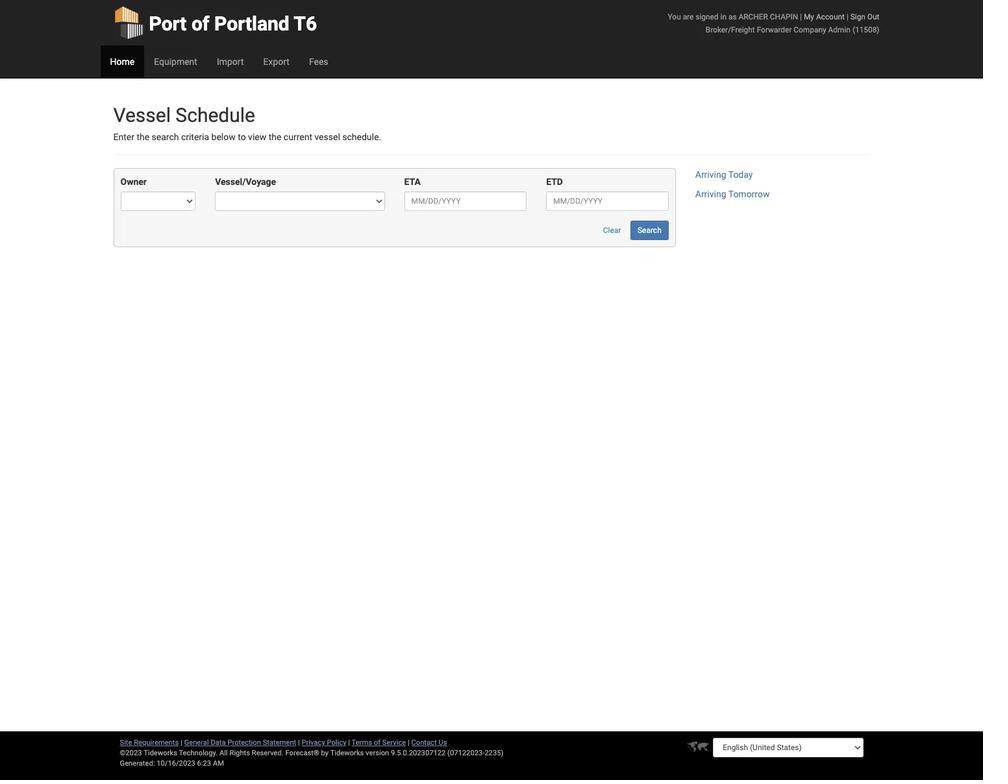 Task type: locate. For each thing, give the bounding box(es) containing it.
vessel
[[315, 132, 340, 142]]

1 horizontal spatial the
[[269, 132, 282, 142]]

import button
[[207, 45, 254, 78]]

arriving down arriving today
[[696, 189, 727, 200]]

out
[[868, 12, 880, 21]]

statement
[[263, 739, 296, 748]]

2 the from the left
[[269, 132, 282, 142]]

my account link
[[804, 12, 845, 21]]

fees
[[309, 57, 328, 67]]

equipment button
[[144, 45, 207, 78]]

admin
[[829, 25, 851, 34]]

(11508)
[[853, 25, 880, 34]]

rights
[[230, 750, 250, 758]]

eta
[[404, 177, 421, 187]]

account
[[817, 12, 845, 21]]

tomorrow
[[729, 189, 770, 200]]

the
[[137, 132, 149, 142], [269, 132, 282, 142]]

export
[[263, 57, 290, 67]]

site requirements | general data protection statement | privacy policy | terms of service | contact us ©2023 tideworks technology. all rights reserved. forecast® by tideworks version 9.5.0.202307122 (07122023-2235) generated: 10/16/2023 6:23 am
[[120, 739, 504, 769]]

privacy
[[302, 739, 325, 748]]

1 vertical spatial arriving
[[696, 189, 727, 200]]

the right enter
[[137, 132, 149, 142]]

archer
[[739, 12, 768, 21]]

forwarder
[[757, 25, 792, 34]]

general
[[184, 739, 209, 748]]

of up version
[[374, 739, 381, 748]]

reserved.
[[252, 750, 284, 758]]

|
[[800, 12, 802, 21], [847, 12, 849, 21], [181, 739, 182, 748], [298, 739, 300, 748], [348, 739, 350, 748], [408, 739, 410, 748]]

arriving today
[[696, 170, 753, 180]]

owner
[[121, 177, 147, 187]]

| left sign
[[847, 12, 849, 21]]

portland
[[214, 12, 290, 35]]

9.5.0.202307122
[[391, 750, 446, 758]]

search
[[152, 132, 179, 142]]

export button
[[254, 45, 299, 78]]

the right view
[[269, 132, 282, 142]]

6:23
[[197, 760, 211, 769]]

search
[[638, 226, 662, 235]]

0 horizontal spatial the
[[137, 132, 149, 142]]

of
[[192, 12, 210, 35], [374, 739, 381, 748]]

1 vertical spatial of
[[374, 739, 381, 748]]

arriving
[[696, 170, 727, 180], [696, 189, 727, 200]]

©2023 tideworks
[[120, 750, 177, 758]]

contact us link
[[412, 739, 447, 748]]

am
[[213, 760, 224, 769]]

data
[[211, 739, 226, 748]]

| up forecast®
[[298, 739, 300, 748]]

all
[[220, 750, 228, 758]]

ETA text field
[[404, 192, 527, 211]]

2 arriving from the top
[[696, 189, 727, 200]]

sign out link
[[851, 12, 880, 21]]

in
[[721, 12, 727, 21]]

0 vertical spatial of
[[192, 12, 210, 35]]

1 horizontal spatial of
[[374, 739, 381, 748]]

site
[[120, 739, 132, 748]]

arriving for arriving today
[[696, 170, 727, 180]]

of right port
[[192, 12, 210, 35]]

forecast®
[[286, 750, 319, 758]]

below
[[212, 132, 236, 142]]

arriving up arriving tomorrow
[[696, 170, 727, 180]]

1 arriving from the top
[[696, 170, 727, 180]]

0 vertical spatial arriving
[[696, 170, 727, 180]]

policy
[[327, 739, 347, 748]]



Task type: describe. For each thing, give the bounding box(es) containing it.
vessel/voyage
[[215, 177, 276, 187]]

to
[[238, 132, 246, 142]]

enter
[[113, 132, 134, 142]]

schedule.
[[343, 132, 381, 142]]

| left general
[[181, 739, 182, 748]]

as
[[729, 12, 737, 21]]

10/16/2023
[[157, 760, 195, 769]]

ETD text field
[[546, 192, 669, 211]]

t6
[[294, 12, 317, 35]]

chapin
[[770, 12, 799, 21]]

my
[[804, 12, 815, 21]]

| up tideworks
[[348, 739, 350, 748]]

privacy policy link
[[302, 739, 347, 748]]

generated:
[[120, 760, 155, 769]]

etd
[[546, 177, 563, 187]]

port
[[149, 12, 187, 35]]

signed
[[696, 12, 719, 21]]

of inside site requirements | general data protection statement | privacy policy | terms of service | contact us ©2023 tideworks technology. all rights reserved. forecast® by tideworks version 9.5.0.202307122 (07122023-2235) generated: 10/16/2023 6:23 am
[[374, 739, 381, 748]]

| up the 9.5.0.202307122
[[408, 739, 410, 748]]

are
[[683, 12, 694, 21]]

you
[[668, 12, 681, 21]]

terms of service link
[[352, 739, 406, 748]]

schedule
[[176, 104, 255, 127]]

view
[[248, 132, 267, 142]]

us
[[439, 739, 447, 748]]

you are signed in as archer chapin | my account | sign out broker/freight forwarder company admin (11508)
[[668, 12, 880, 34]]

service
[[383, 739, 406, 748]]

vessel schedule enter the search criteria below to view the current vessel schedule.
[[113, 104, 381, 142]]

contact
[[412, 739, 437, 748]]

tideworks
[[330, 750, 364, 758]]

company
[[794, 25, 827, 34]]

(07122023-
[[448, 750, 485, 758]]

fees button
[[299, 45, 338, 78]]

version
[[366, 750, 389, 758]]

search button
[[631, 221, 669, 241]]

technology.
[[179, 750, 218, 758]]

clear
[[603, 226, 621, 235]]

protection
[[228, 739, 261, 748]]

by
[[321, 750, 329, 758]]

requirements
[[134, 739, 179, 748]]

general data protection statement link
[[184, 739, 296, 748]]

site requirements link
[[120, 739, 179, 748]]

sign
[[851, 12, 866, 21]]

clear button
[[596, 221, 628, 241]]

terms
[[352, 739, 372, 748]]

vessel
[[113, 104, 171, 127]]

| left my
[[800, 12, 802, 21]]

port of portland t6
[[149, 12, 317, 35]]

home button
[[100, 45, 144, 78]]

arriving tomorrow link
[[696, 189, 770, 200]]

current
[[284, 132, 312, 142]]

0 horizontal spatial of
[[192, 12, 210, 35]]

home
[[110, 57, 135, 67]]

import
[[217, 57, 244, 67]]

equipment
[[154, 57, 197, 67]]

arriving tomorrow
[[696, 189, 770, 200]]

broker/freight
[[706, 25, 755, 34]]

port of portland t6 link
[[113, 0, 317, 45]]

1 the from the left
[[137, 132, 149, 142]]

arriving for arriving tomorrow
[[696, 189, 727, 200]]

2235)
[[485, 750, 504, 758]]

today
[[729, 170, 753, 180]]

arriving today link
[[696, 170, 753, 180]]

criteria
[[181, 132, 209, 142]]



Task type: vqa. For each thing, say whether or not it's contained in the screenshot.
50 containers max
no



